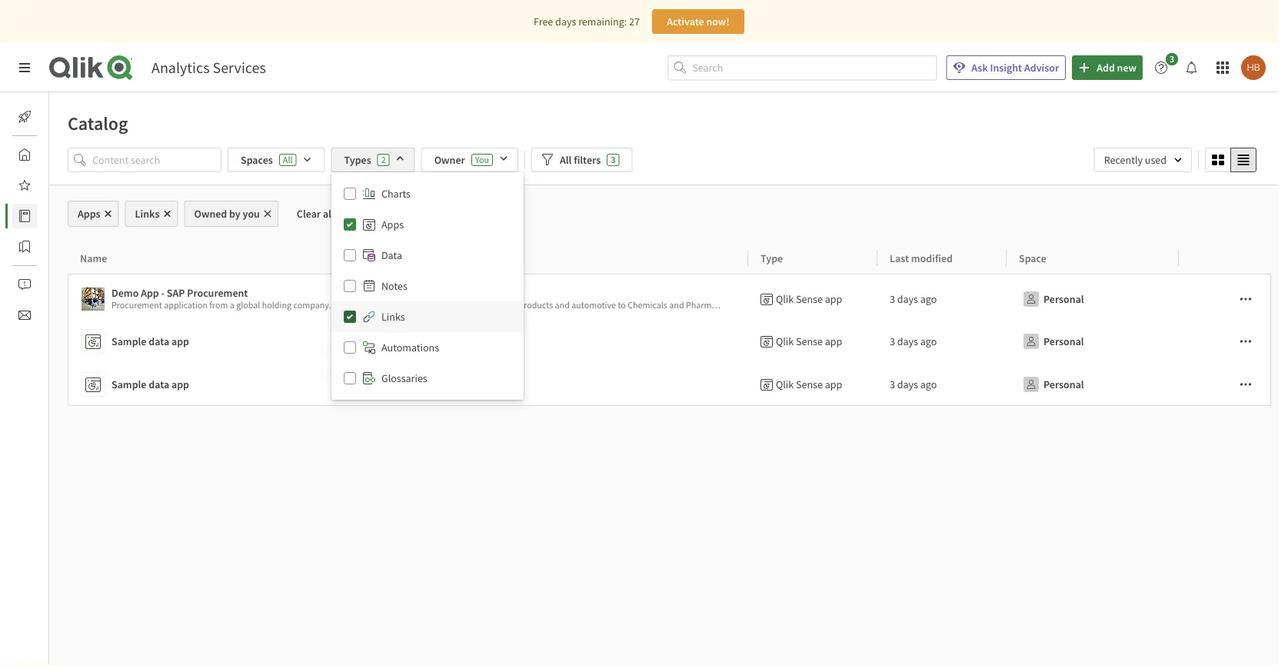 Task type: locate. For each thing, give the bounding box(es) containing it.
0 vertical spatial more actions image
[[1240, 293, 1253, 305]]

alerts
[[49, 278, 75, 292]]

activate now! link
[[652, 9, 745, 34]]

0 vertical spatial links
[[135, 207, 160, 221]]

procurement
[[187, 286, 248, 300], [112, 299, 162, 311]]

owned by you
[[194, 207, 260, 221]]

a left global
[[230, 299, 234, 311]]

2 sample data app from the top
[[112, 378, 189, 392]]

3 qlik sense app from the top
[[776, 378, 843, 392]]

data for "qlik sense app" cell related to third 3 days ago cell from the top
[[149, 378, 169, 392]]

2 vertical spatial data
[[149, 378, 169, 392]]

1 personal button from the top
[[1019, 287, 1088, 312]]

1 vertical spatial personal button
[[1019, 329, 1088, 354]]

3 button
[[1149, 53, 1183, 80]]

from left global
[[210, 299, 228, 311]]

1 3 days ago from the top
[[890, 292, 937, 306]]

2 3 days ago button from the top
[[890, 329, 937, 354]]

personal cell for first 3 days ago cell from the top
[[1007, 274, 1179, 320]]

all filters
[[560, 153, 601, 167]]

demo app - sap procurement procurement application from a global holding company. the daughter companies are active in electronic products and automotive to chemicals and pharmaceutical etc. the data comes from a sap bw system.
[[112, 286, 915, 311]]

qlik sense app cell for first 3 days ago cell from the top
[[749, 274, 878, 320]]

qlik sense app for "qlik sense app" cell corresponding to second 3 days ago cell from the top of the page
[[776, 335, 843, 349]]

1 sample data app button from the top
[[81, 326, 742, 357]]

all for all filters
[[560, 153, 572, 167]]

days for second 3 days ago cell from the top of the page
[[898, 335, 919, 349]]

more actions image for cell for personal cell associated with first 3 days ago cell from the top
[[1240, 293, 1253, 305]]

2 vertical spatial personal
[[1044, 378, 1085, 392]]

all right spaces
[[283, 154, 293, 166]]

1 vertical spatial 3 days ago
[[890, 335, 937, 349]]

procurement right qlik sense app image
[[112, 299, 162, 311]]

by
[[229, 207, 241, 221]]

3 days ago button
[[890, 287, 937, 312], [890, 329, 937, 354], [890, 372, 937, 397]]

1 vertical spatial catalog
[[49, 209, 84, 223]]

add
[[1097, 61, 1115, 75]]

0 horizontal spatial the
[[333, 299, 348, 311]]

clear all button
[[285, 201, 347, 227]]

notes
[[382, 279, 408, 293]]

3 3 days ago cell from the top
[[878, 363, 1007, 406]]

the right the etc.
[[764, 299, 779, 311]]

navigation pane element
[[0, 98, 84, 334]]

data
[[781, 299, 798, 311], [149, 335, 169, 349], [149, 378, 169, 392]]

1 horizontal spatial the
[[764, 299, 779, 311]]

clear all
[[297, 207, 334, 221]]

0 vertical spatial 3 days ago
[[890, 292, 937, 306]]

2 sense from the top
[[796, 335, 823, 349]]

0 vertical spatial personal
[[1044, 292, 1085, 306]]

all
[[323, 207, 334, 221]]

1 qlik sense app from the top
[[776, 292, 843, 306]]

0 horizontal spatial sap
[[167, 286, 185, 300]]

sense for "qlik sense app" cell related to first 3 days ago cell from the top
[[796, 292, 823, 306]]

cell
[[1179, 274, 1272, 320], [1179, 320, 1272, 363], [1179, 363, 1272, 406]]

data inside demo app - sap procurement procurement application from a global holding company. the daughter companies are active in electronic products and automotive to chemicals and pharmaceutical etc. the data comes from a sap bw system.
[[781, 299, 798, 311]]

0 horizontal spatial a
[[230, 299, 234, 311]]

personal cell for second 3 days ago cell from the top of the page
[[1007, 320, 1179, 363]]

2 vertical spatial personal button
[[1019, 372, 1088, 397]]

0 horizontal spatial and
[[555, 299, 570, 311]]

0 vertical spatial qlik sense app
[[776, 292, 843, 306]]

switch view group
[[1206, 148, 1257, 172]]

0 horizontal spatial from
[[210, 299, 228, 311]]

2
[[381, 154, 386, 166]]

3 days ago button for "qlik sense app" cell related to third 3 days ago cell from the top
[[890, 372, 937, 397]]

1 more actions image from the top
[[1240, 293, 1253, 305]]

2 sample from the top
[[112, 378, 147, 392]]

catalog up name
[[49, 209, 84, 223]]

2 vertical spatial ago
[[921, 378, 937, 392]]

apps inside button
[[78, 207, 100, 221]]

1 vertical spatial qlik
[[776, 335, 794, 349]]

alerts link
[[12, 272, 75, 297]]

qlik sense app for "qlik sense app" cell related to third 3 days ago cell from the top
[[776, 378, 843, 392]]

1 qlik sense app cell from the top
[[749, 274, 878, 320]]

from
[[210, 299, 228, 311], [827, 299, 845, 311]]

2 more actions image from the top
[[1240, 335, 1253, 348]]

1 a from the left
[[230, 299, 234, 311]]

apps
[[78, 207, 100, 221], [382, 218, 404, 232]]

1 vertical spatial links
[[382, 310, 405, 324]]

2 sample data app button from the top
[[81, 369, 742, 400]]

1 3 days ago button from the top
[[890, 287, 937, 312]]

bw
[[871, 299, 883, 311]]

qlik for "qlik sense app" cell related to third 3 days ago cell from the top
[[776, 378, 794, 392]]

1 vertical spatial sense
[[796, 335, 823, 349]]

3 personal cell from the top
[[1007, 363, 1179, 406]]

activate
[[667, 15, 704, 28]]

recently
[[1105, 153, 1143, 167]]

1 personal from the top
[[1044, 292, 1085, 306]]

days
[[556, 15, 577, 28], [898, 292, 919, 306], [898, 335, 919, 349], [898, 378, 919, 392]]

getting started image
[[18, 111, 31, 123]]

home
[[49, 148, 76, 162]]

ago
[[921, 292, 937, 306], [921, 335, 937, 349], [921, 378, 937, 392]]

1 horizontal spatial apps
[[382, 218, 404, 232]]

1 vertical spatial more actions image
[[1240, 335, 1253, 348]]

2 3 days ago from the top
[[890, 335, 937, 349]]

1 sample data app from the top
[[112, 335, 189, 349]]

the left 'daughter'
[[333, 299, 348, 311]]

active
[[445, 299, 468, 311]]

2 vertical spatial sense
[[796, 378, 823, 392]]

1 vertical spatial sample
[[112, 378, 147, 392]]

and
[[555, 299, 570, 311], [670, 299, 684, 311]]

1 horizontal spatial all
[[560, 153, 572, 167]]

3 3 days ago button from the top
[[890, 372, 937, 397]]

last modified
[[890, 251, 953, 265]]

0 vertical spatial sample data app
[[112, 335, 189, 349]]

application
[[164, 299, 208, 311]]

comes
[[800, 299, 825, 311]]

personal cell for third 3 days ago cell from the top
[[1007, 363, 1179, 406]]

0 horizontal spatial all
[[283, 154, 293, 166]]

from right comes
[[827, 299, 845, 311]]

1 personal cell from the top
[[1007, 274, 1179, 320]]

pharmaceutical
[[686, 299, 747, 311]]

0 vertical spatial catalog
[[68, 112, 128, 135]]

qlik sense app cell for second 3 days ago cell from the top of the page
[[749, 320, 878, 363]]

apps up name
[[78, 207, 100, 221]]

sense for "qlik sense app" cell corresponding to second 3 days ago cell from the top of the page
[[796, 335, 823, 349]]

2 personal cell from the top
[[1007, 320, 1179, 363]]

Search text field
[[693, 55, 937, 80]]

2 vertical spatial more actions image
[[1240, 379, 1253, 391]]

2 personal button from the top
[[1019, 329, 1088, 354]]

apps up data
[[382, 218, 404, 232]]

2 ago from the top
[[921, 335, 937, 349]]

name
[[80, 251, 107, 265]]

3 ago from the top
[[921, 378, 937, 392]]

links down the notes
[[382, 310, 405, 324]]

0 vertical spatial sample
[[112, 335, 147, 349]]

3 sense from the top
[[796, 378, 823, 392]]

1 and from the left
[[555, 299, 570, 311]]

collections image
[[18, 241, 31, 253]]

ask insight advisor
[[972, 61, 1060, 75]]

sample data app button
[[81, 326, 742, 357], [81, 369, 742, 400]]

analytics services element
[[152, 58, 266, 77]]

2 from from the left
[[827, 299, 845, 311]]

type
[[761, 251, 783, 265]]

sense
[[796, 292, 823, 306], [796, 335, 823, 349], [796, 378, 823, 392]]

1 sense from the top
[[796, 292, 823, 306]]

a left bw on the top right
[[847, 299, 852, 311]]

all left filters on the left top of page
[[560, 153, 572, 167]]

3 qlik from the top
[[776, 378, 794, 392]]

sap
[[167, 286, 185, 300], [854, 299, 869, 311]]

2 the from the left
[[764, 299, 779, 311]]

0 vertical spatial qlik
[[776, 292, 794, 306]]

links
[[135, 207, 160, 221], [382, 310, 405, 324]]

free days remaining: 27
[[534, 15, 640, 28]]

procurement right -
[[187, 286, 248, 300]]

2 vertical spatial qlik sense app
[[776, 378, 843, 392]]

1 vertical spatial 3 days ago button
[[890, 329, 937, 354]]

1 horizontal spatial a
[[847, 299, 852, 311]]

1 horizontal spatial and
[[670, 299, 684, 311]]

1 vertical spatial sample data app
[[112, 378, 189, 392]]

qlik for "qlik sense app" cell corresponding to second 3 days ago cell from the top of the page
[[776, 335, 794, 349]]

personal
[[1044, 292, 1085, 306], [1044, 335, 1085, 349], [1044, 378, 1085, 392]]

catalog
[[68, 112, 128, 135], [49, 209, 84, 223]]

all
[[560, 153, 572, 167], [283, 154, 293, 166]]

add new
[[1097, 61, 1137, 75]]

qlik for "qlik sense app" cell related to first 3 days ago cell from the top
[[776, 292, 794, 306]]

owner
[[434, 153, 465, 167]]

apps inside filters region
[[382, 218, 404, 232]]

sample data app
[[112, 335, 189, 349], [112, 378, 189, 392]]

sample data app button down the automations
[[81, 369, 742, 400]]

types
[[344, 153, 371, 167]]

2 and from the left
[[670, 299, 684, 311]]

1 horizontal spatial from
[[827, 299, 845, 311]]

0 vertical spatial data
[[781, 299, 798, 311]]

0 horizontal spatial links
[[135, 207, 160, 221]]

1 horizontal spatial links
[[382, 310, 405, 324]]

catalog up home
[[68, 112, 128, 135]]

qlik sense app for "qlik sense app" cell related to first 3 days ago cell from the top
[[776, 292, 843, 306]]

0 vertical spatial personal button
[[1019, 287, 1088, 312]]

all for all
[[283, 154, 293, 166]]

qlik
[[776, 292, 794, 306], [776, 335, 794, 349], [776, 378, 794, 392]]

3 days ago cell
[[878, 274, 1007, 320], [878, 320, 1007, 363], [878, 363, 1007, 406]]

2 vertical spatial 3 days ago button
[[890, 372, 937, 397]]

sample data app for "qlik sense app" cell corresponding to second 3 days ago cell from the top of the page
[[112, 335, 189, 349]]

Recently used field
[[1095, 148, 1192, 172]]

3 more actions image from the top
[[1240, 379, 1253, 391]]

qlik sense app cell
[[749, 274, 878, 320], [749, 320, 878, 363], [749, 363, 878, 406]]

charts
[[382, 187, 411, 201]]

2 qlik sense app from the top
[[776, 335, 843, 349]]

sample for "qlik sense app" cell corresponding to second 3 days ago cell from the top of the page
[[112, 335, 147, 349]]

1 horizontal spatial procurement
[[187, 286, 248, 300]]

2 cell from the top
[[1179, 320, 1272, 363]]

27
[[629, 15, 640, 28]]

sap left bw on the top right
[[854, 299, 869, 311]]

0 vertical spatial sample data app button
[[81, 326, 742, 357]]

3 personal button from the top
[[1019, 372, 1088, 397]]

personal button
[[1019, 287, 1088, 312], [1019, 329, 1088, 354], [1019, 372, 1088, 397]]

searchbar element
[[668, 55, 937, 80]]

2 vertical spatial qlik
[[776, 378, 794, 392]]

3 days ago button for "qlik sense app" cell corresponding to second 3 days ago cell from the top of the page
[[890, 329, 937, 354]]

products
[[519, 299, 553, 311]]

subscriptions image
[[18, 309, 31, 322]]

3 for second 3 days ago cell from the top of the page
[[890, 335, 895, 349]]

now!
[[707, 15, 730, 28]]

3
[[1170, 53, 1175, 65], [611, 154, 616, 166], [890, 292, 895, 306], [890, 335, 895, 349], [890, 378, 895, 392]]

days for first 3 days ago cell from the top
[[898, 292, 919, 306]]

1 3 days ago cell from the top
[[878, 274, 1007, 320]]

a
[[230, 299, 234, 311], [847, 299, 852, 311]]

2 vertical spatial 3 days ago
[[890, 378, 937, 392]]

1 cell from the top
[[1179, 274, 1272, 320]]

3 3 days ago from the top
[[890, 378, 937, 392]]

1 vertical spatial sample data app button
[[81, 369, 742, 400]]

you
[[243, 207, 260, 221]]

filters
[[574, 153, 601, 167]]

3 days ago
[[890, 292, 937, 306], [890, 335, 937, 349], [890, 378, 937, 392]]

sample data app button down companies
[[81, 326, 742, 357]]

links right the apps button
[[135, 207, 160, 221]]

1 horizontal spatial sap
[[854, 299, 869, 311]]

0 horizontal spatial procurement
[[112, 299, 162, 311]]

personal button for personal cell associated with third 3 days ago cell from the top
[[1019, 372, 1088, 397]]

more actions image
[[1240, 293, 1253, 305], [1240, 335, 1253, 348], [1240, 379, 1253, 391]]

1 vertical spatial ago
[[921, 335, 937, 349]]

1 sample from the top
[[112, 335, 147, 349]]

0 vertical spatial sense
[[796, 292, 823, 306]]

3 qlik sense app cell from the top
[[749, 363, 878, 406]]

links inside filters region
[[382, 310, 405, 324]]

0 vertical spatial 3 days ago button
[[890, 287, 937, 312]]

2 qlik from the top
[[776, 335, 794, 349]]

sample for "qlik sense app" cell related to third 3 days ago cell from the top
[[112, 378, 147, 392]]

sample
[[112, 335, 147, 349], [112, 378, 147, 392]]

1 vertical spatial personal
[[1044, 335, 1085, 349]]

0 vertical spatial ago
[[921, 292, 937, 306]]

2 qlik sense app cell from the top
[[749, 320, 878, 363]]

sap right -
[[167, 286, 185, 300]]

3 cell from the top
[[1179, 363, 1272, 406]]

personal cell
[[1007, 274, 1179, 320], [1007, 320, 1179, 363], [1007, 363, 1179, 406]]

1 vertical spatial qlik sense app
[[776, 335, 843, 349]]

1 qlik from the top
[[776, 292, 794, 306]]

1 vertical spatial data
[[149, 335, 169, 349]]

and right chemicals
[[670, 299, 684, 311]]

3 for third 3 days ago cell from the top
[[890, 378, 895, 392]]

0 horizontal spatial apps
[[78, 207, 100, 221]]

1 ago from the top
[[921, 292, 937, 306]]

system.
[[885, 299, 915, 311]]

apps button
[[68, 201, 119, 227]]

analytics services
[[152, 58, 266, 77]]

and right 'products'
[[555, 299, 570, 311]]

3 days ago for "qlik sense app" cell related to third 3 days ago cell from the top
[[890, 378, 937, 392]]



Task type: vqa. For each thing, say whether or not it's contained in the screenshot.
settings.
no



Task type: describe. For each thing, give the bounding box(es) containing it.
remaining:
[[579, 15, 627, 28]]

open sidebar menu image
[[18, 62, 31, 74]]

2 a from the left
[[847, 299, 852, 311]]

sample data app button for "qlik sense app" cell corresponding to second 3 days ago cell from the top of the page
[[81, 326, 742, 357]]

used
[[1145, 153, 1167, 167]]

personal button for second 3 days ago cell from the top of the page's personal cell
[[1019, 329, 1088, 354]]

daughter
[[349, 299, 385, 311]]

howard brown image
[[1242, 55, 1266, 80]]

Content search text field
[[92, 148, 222, 172]]

ago for second 3 days ago cell from the top of the page
[[921, 335, 937, 349]]

analytics
[[152, 58, 210, 77]]

3 days ago for "qlik sense app" cell corresponding to second 3 days ago cell from the top of the page
[[890, 335, 937, 349]]

3 inside dropdown button
[[1170, 53, 1175, 65]]

links button
[[125, 201, 178, 227]]

automations
[[382, 341, 439, 355]]

app
[[141, 286, 159, 300]]

spaces
[[241, 153, 273, 167]]

more actions image for personal cell associated with third 3 days ago cell from the top cell
[[1240, 379, 1253, 391]]

ago for third 3 days ago cell from the top
[[921, 378, 937, 392]]

3 days ago for "qlik sense app" cell related to first 3 days ago cell from the top
[[890, 292, 937, 306]]

ask
[[972, 61, 988, 75]]

space
[[1019, 251, 1047, 265]]

chemicals
[[628, 299, 668, 311]]

owned by you button
[[184, 201, 278, 227]]

qlik sense app cell for third 3 days ago cell from the top
[[749, 363, 878, 406]]

personal button for personal cell associated with first 3 days ago cell from the top
[[1019, 287, 1088, 312]]

advisor
[[1025, 61, 1060, 75]]

demo
[[112, 286, 139, 300]]

glossaries
[[382, 372, 428, 385]]

more actions image for cell related to second 3 days ago cell from the top of the page's personal cell
[[1240, 335, 1253, 348]]

you
[[475, 154, 489, 166]]

add new button
[[1073, 55, 1143, 80]]

companies
[[386, 299, 429, 311]]

3 for first 3 days ago cell from the top
[[890, 292, 895, 306]]

modified
[[912, 251, 953, 265]]

company.
[[294, 299, 331, 311]]

1 the from the left
[[333, 299, 348, 311]]

2 personal from the top
[[1044, 335, 1085, 349]]

clear
[[297, 207, 321, 221]]

are
[[430, 299, 443, 311]]

electronic
[[479, 299, 517, 311]]

to
[[618, 299, 626, 311]]

links inside button
[[135, 207, 160, 221]]

cell for personal cell associated with first 3 days ago cell from the top
[[1179, 274, 1272, 320]]

activate now!
[[667, 15, 730, 28]]

alerts image
[[18, 279, 31, 291]]

sense for "qlik sense app" cell related to third 3 days ago cell from the top
[[796, 378, 823, 392]]

qlik sense app image
[[82, 288, 105, 311]]

sample data app button for "qlik sense app" cell related to third 3 days ago cell from the top
[[81, 369, 742, 400]]

last
[[890, 251, 909, 265]]

1 from from the left
[[210, 299, 228, 311]]

data for "qlik sense app" cell corresponding to second 3 days ago cell from the top of the page
[[149, 335, 169, 349]]

holding
[[262, 299, 292, 311]]

cell for second 3 days ago cell from the top of the page's personal cell
[[1179, 320, 1272, 363]]

ask insight advisor button
[[947, 55, 1066, 80]]

-
[[161, 286, 165, 300]]

new
[[1118, 61, 1137, 75]]

3 personal from the top
[[1044, 378, 1085, 392]]

3 days ago button for "qlik sense app" cell related to first 3 days ago cell from the top
[[890, 287, 937, 312]]

services
[[213, 58, 266, 77]]

home link
[[12, 142, 76, 167]]

data
[[382, 248, 402, 262]]

filters region
[[49, 145, 1279, 400]]

sample data app for "qlik sense app" cell related to third 3 days ago cell from the top
[[112, 378, 189, 392]]

free
[[534, 15, 553, 28]]

ago for first 3 days ago cell from the top
[[921, 292, 937, 306]]

in
[[469, 299, 477, 311]]

recently used
[[1105, 153, 1167, 167]]

global
[[236, 299, 260, 311]]

etc.
[[749, 299, 763, 311]]

favorites image
[[18, 179, 31, 192]]

3 inside filters region
[[611, 154, 616, 166]]

catalog inside navigation pane element
[[49, 209, 84, 223]]

owned
[[194, 207, 227, 221]]

days for third 3 days ago cell from the top
[[898, 378, 919, 392]]

catalog link
[[12, 204, 84, 228]]

2 3 days ago cell from the top
[[878, 320, 1007, 363]]

cell for personal cell associated with third 3 days ago cell from the top
[[1179, 363, 1272, 406]]

automotive
[[572, 299, 616, 311]]

insight
[[991, 61, 1023, 75]]



